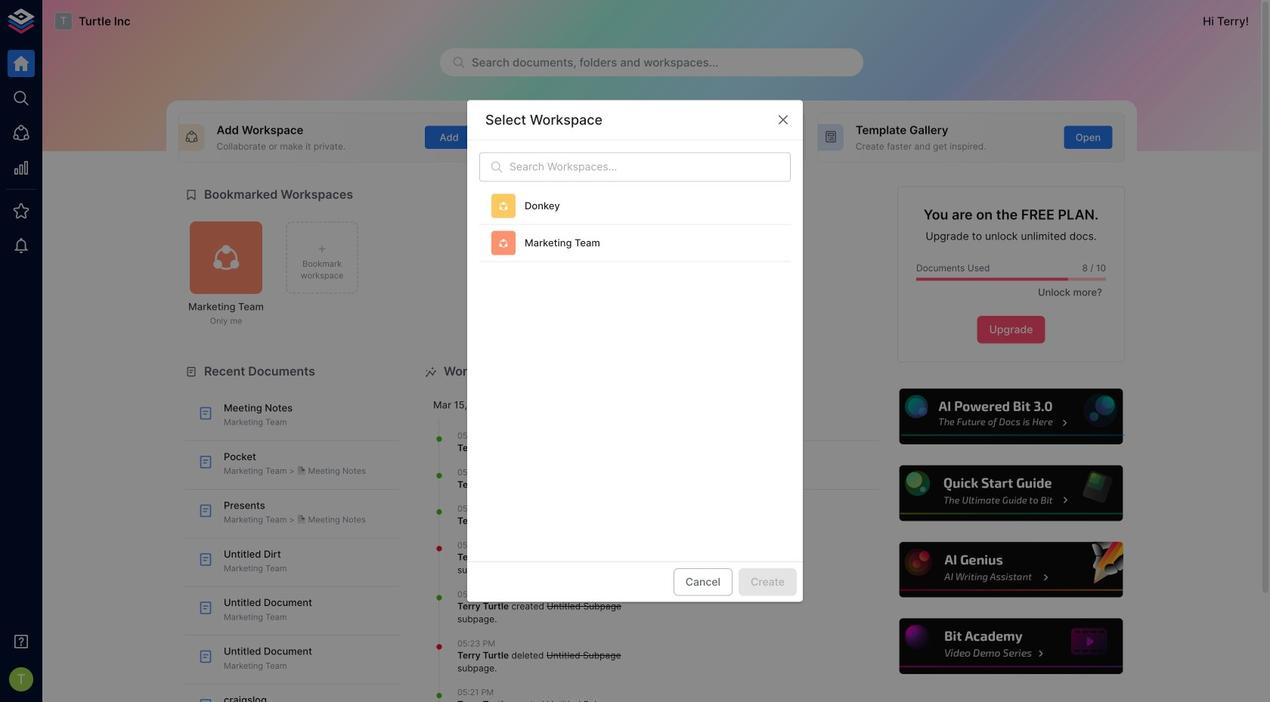 Task type: locate. For each thing, give the bounding box(es) containing it.
Search Workspaces... text field
[[510, 152, 791, 182]]

dialog
[[467, 100, 803, 602]]

help image
[[897, 387, 1125, 447], [897, 463, 1125, 523], [897, 540, 1125, 600], [897, 617, 1125, 677]]

3 help image from the top
[[897, 540, 1125, 600]]



Task type: vqa. For each thing, say whether or not it's contained in the screenshot.
Search Workspaces... Text Box
yes



Task type: describe. For each thing, give the bounding box(es) containing it.
2 help image from the top
[[897, 463, 1125, 523]]

4 help image from the top
[[897, 617, 1125, 677]]

1 help image from the top
[[897, 387, 1125, 447]]



